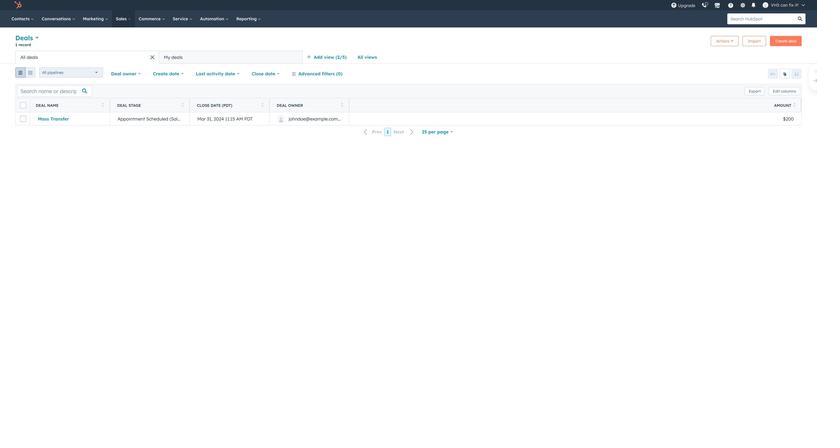 Task type: describe. For each thing, give the bounding box(es) containing it.
press to sort. image for first the press to sort. element from right
[[794, 103, 796, 107]]

press to sort. image for 4th the press to sort. element from the right
[[182, 103, 184, 107]]

2 press to sort. element from the left
[[182, 103, 184, 108]]

Search HubSpot search field
[[728, 13, 795, 24]]

press to sort. image
[[261, 103, 264, 107]]

press to sort. image for 1st the press to sort. element from the left
[[102, 103, 104, 107]]

Search name or description search field
[[17, 85, 92, 97]]

marketplaces image
[[715, 3, 721, 9]]

4 press to sort. element from the left
[[341, 103, 344, 108]]



Task type: vqa. For each thing, say whether or not it's contained in the screenshot.
Press to sort. image associated with 3rd PRESS TO SORT. element from the right
yes



Task type: locate. For each thing, give the bounding box(es) containing it.
5 press to sort. element from the left
[[794, 103, 796, 108]]

4 press to sort. image from the left
[[794, 103, 796, 107]]

press to sort. image
[[102, 103, 104, 107], [182, 103, 184, 107], [341, 103, 344, 107], [794, 103, 796, 107]]

banner
[[15, 33, 802, 51]]

jacob simon image
[[763, 2, 769, 8]]

3 press to sort. element from the left
[[261, 103, 264, 108]]

group
[[15, 67, 35, 80]]

3 press to sort. image from the left
[[341, 103, 344, 107]]

1 press to sort. element from the left
[[102, 103, 104, 108]]

menu
[[668, 0, 810, 10]]

press to sort. image for second the press to sort. element from the right
[[341, 103, 344, 107]]

press to sort. element
[[102, 103, 104, 108], [182, 103, 184, 108], [261, 103, 264, 108], [341, 103, 344, 108], [794, 103, 796, 108]]

1 press to sort. image from the left
[[102, 103, 104, 107]]

pagination navigation
[[360, 128, 418, 136]]

2 press to sort. image from the left
[[182, 103, 184, 107]]



